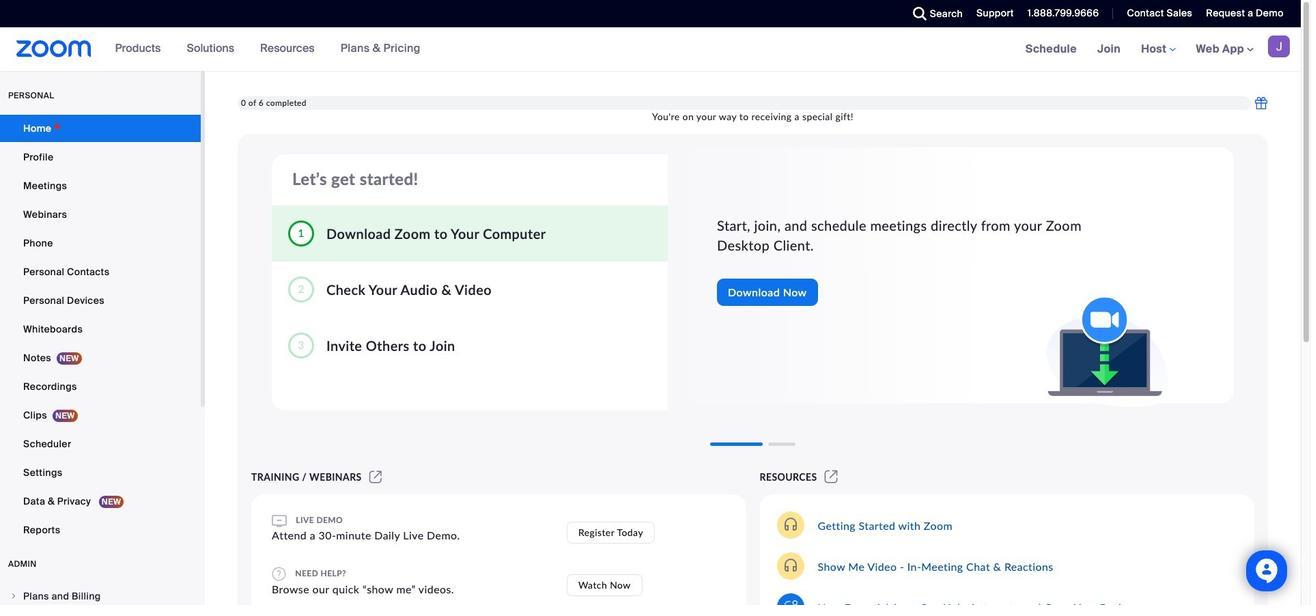 Task type: vqa. For each thing, say whether or not it's contained in the screenshot.
right Window New ICON
yes



Task type: describe. For each thing, give the bounding box(es) containing it.
window new image
[[823, 471, 840, 483]]

right image
[[10, 592, 18, 601]]

window new image
[[367, 471, 384, 483]]

zoom logo image
[[16, 40, 91, 57]]



Task type: locate. For each thing, give the bounding box(es) containing it.
profile picture image
[[1269, 36, 1291, 57]]

meetings navigation
[[1016, 27, 1302, 72]]

banner
[[0, 27, 1302, 72]]

personal menu menu
[[0, 115, 201, 545]]

menu item
[[0, 584, 201, 605]]

product information navigation
[[105, 27, 431, 71]]



